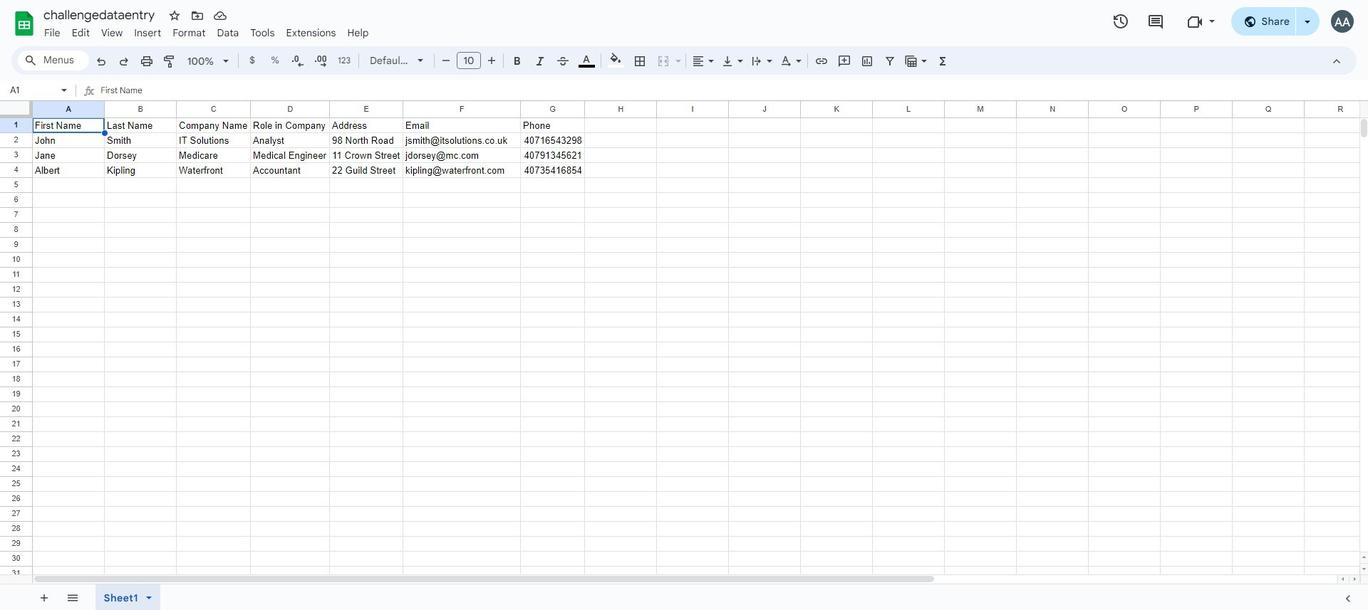 Task type: describe. For each thing, give the bounding box(es) containing it.
6 menu item from the left
[[211, 24, 245, 41]]

move image
[[190, 9, 205, 23]]

show all comments image
[[1148, 13, 1165, 30]]

8 menu item from the left
[[281, 24, 342, 41]]

functions image
[[935, 51, 951, 71]]

share. anyone with the link. anyone who has the link can access. no sign-in required. image
[[1244, 15, 1256, 27]]

name box (ctrl + j) element
[[4, 82, 71, 99]]

increase font size (ctrl+shift+period) image
[[484, 53, 499, 68]]

1 toolbar from the left
[[29, 585, 89, 611]]

menu bar inside menu bar banner
[[38, 19, 375, 42]]

Zoom field
[[182, 51, 235, 72]]

add sheet image
[[37, 591, 50, 604]]

all sheets image
[[61, 587, 83, 610]]

7 menu item from the left
[[245, 24, 281, 41]]

font list. default (arial) selected. option
[[370, 51, 409, 71]]

hide the menus (ctrl+shift+f) image
[[1330, 54, 1345, 68]]

Zoom text field
[[184, 51, 218, 71]]

text color image
[[579, 51, 595, 68]]

create a filter image
[[883, 54, 898, 68]]

italic (ctrl+i) image
[[533, 54, 548, 68]]

increase decimal places image
[[314, 54, 328, 68]]

insert chart image
[[860, 54, 875, 68]]

select merge type image
[[672, 51, 682, 56]]

merge cells image
[[657, 54, 671, 68]]

Star checkbox
[[165, 6, 185, 26]]

quick sharing actions image
[[1305, 21, 1311, 43]]

decrease decimal places image
[[291, 54, 305, 68]]

Menus field
[[18, 51, 89, 71]]

redo (ctrl+y) image
[[117, 54, 131, 68]]

2 toolbar from the left
[[91, 585, 172, 611]]

decrease font size (ctrl+shift+comma) image
[[439, 53, 453, 68]]

1 menu item from the left
[[38, 24, 66, 41]]

undo (ctrl+z) image
[[94, 54, 108, 68]]



Task type: locate. For each thing, give the bounding box(es) containing it.
3 menu item from the left
[[95, 24, 129, 41]]

sheets home image
[[11, 11, 37, 36]]

paint format image
[[163, 54, 177, 68]]

menu item
[[38, 24, 66, 41], [66, 24, 95, 41], [95, 24, 129, 41], [129, 24, 167, 41], [167, 24, 211, 41], [211, 24, 245, 41], [245, 24, 281, 41], [281, 24, 342, 41], [342, 24, 375, 41]]

menu bar
[[38, 19, 375, 42]]

Rename text field
[[38, 6, 163, 23]]

1 horizontal spatial toolbar
[[91, 585, 172, 611]]

application
[[0, 0, 1369, 611]]

strikethrough (alt+shift+5) image
[[556, 54, 570, 68]]

0 horizontal spatial toolbar
[[29, 585, 89, 611]]

fill color image
[[608, 51, 624, 68]]

4 menu item from the left
[[129, 24, 167, 41]]

document status: saved to drive. image
[[213, 9, 227, 23]]

menu bar banner
[[0, 0, 1369, 611]]

2 menu item from the left
[[66, 24, 95, 41]]

insert comment (ctrl+alt+m) image
[[838, 54, 852, 68]]

Font size text field
[[458, 52, 480, 69]]

star image
[[168, 9, 182, 23]]

borders image
[[632, 51, 648, 71]]

last edit was 7 minutes ago image
[[1112, 13, 1130, 30]]

5 menu item from the left
[[167, 24, 211, 41]]

9 menu item from the left
[[342, 24, 375, 41]]

toolbar
[[29, 585, 89, 611], [91, 585, 172, 611]]

None text field
[[101, 82, 1369, 101], [6, 83, 58, 97], [101, 82, 1369, 101], [6, 83, 58, 97]]

Font size field
[[457, 52, 487, 70]]

print (ctrl+p) image
[[140, 54, 154, 68]]

insert link (ctrl+k) image
[[815, 54, 829, 68]]

bold (ctrl+b) image
[[510, 54, 525, 68]]

main toolbar
[[88, 50, 955, 73]]



Task type: vqa. For each thing, say whether or not it's contained in the screenshot.
2nd Company from the bottom of the Document Outline element
no



